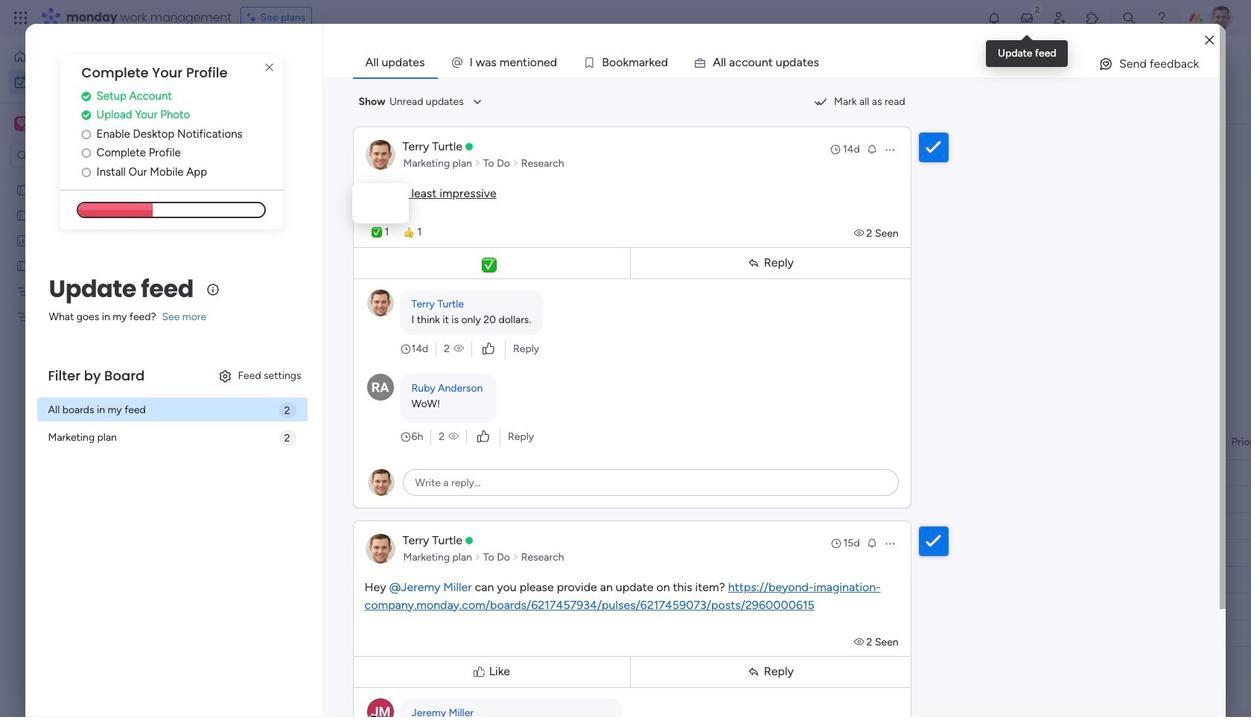 Task type: locate. For each thing, give the bounding box(es) containing it.
0 horizontal spatial tab
[[220, 100, 273, 124]]

v2 like image
[[483, 341, 495, 357]]

tab
[[353, 48, 438, 77], [220, 100, 273, 124]]

dialog
[[352, 183, 409, 223]]

1 circle o image from the top
[[82, 129, 91, 140]]

tab list
[[353, 48, 1220, 77], [220, 100, 273, 124]]

3 circle o image from the top
[[82, 167, 91, 178]]

options image
[[884, 537, 896, 549]]

check circle image
[[82, 91, 91, 102], [82, 110, 91, 121]]

1 vertical spatial public board image
[[16, 258, 30, 273]]

give feedback image
[[1098, 57, 1113, 71]]

0 vertical spatial option
[[9, 45, 181, 69]]

notifications image
[[987, 10, 1002, 25]]

workspace selection element
[[14, 115, 124, 134]]

close image
[[1205, 35, 1214, 46]]

1 horizontal spatial tab list
[[353, 48, 1220, 77]]

1 vertical spatial tab list
[[220, 100, 273, 124]]

0 vertical spatial v2 seen image
[[854, 227, 867, 239]]

see plans image
[[247, 10, 260, 26]]

None search field
[[289, 130, 429, 154]]

2 public board image from the top
[[16, 258, 30, 273]]

slider arrow image
[[474, 156, 481, 171], [512, 156, 519, 171], [474, 550, 481, 565], [512, 550, 519, 565]]

1 vertical spatial circle o image
[[82, 148, 91, 159]]

1 vertical spatial tab
[[220, 100, 273, 124]]

1 check circle image from the top
[[82, 91, 91, 102]]

0 vertical spatial tab list
[[353, 48, 1220, 77]]

0 vertical spatial check circle image
[[82, 91, 91, 102]]

2 check circle image from the top
[[82, 110, 91, 121]]

help image
[[1154, 10, 1169, 25]]

public board image
[[16, 208, 30, 222]]

0 vertical spatial tab
[[353, 48, 438, 77]]

check circle image up workspace selection element
[[82, 91, 91, 102]]

search everything image
[[1122, 10, 1136, 25]]

check circle image up search in workspace field
[[82, 110, 91, 121]]

column header
[[902, 430, 991, 455]]

2 vertical spatial circle o image
[[82, 167, 91, 178]]

public board image up public board icon
[[16, 182, 30, 197]]

v2 seen image
[[854, 227, 867, 239], [454, 341, 464, 356], [854, 636, 867, 648]]

search image
[[411, 136, 423, 148]]

0 vertical spatial circle o image
[[82, 129, 91, 140]]

circle o image up search in workspace field
[[82, 129, 91, 140]]

public board image down public dashboard icon
[[16, 258, 30, 273]]

circle o image down search in workspace field
[[82, 167, 91, 178]]

circle o image down workspace selection element
[[82, 148, 91, 159]]

circle o image
[[82, 129, 91, 140], [82, 148, 91, 159], [82, 167, 91, 178]]

public board image
[[16, 182, 30, 197], [16, 258, 30, 273]]

1 vertical spatial check circle image
[[82, 110, 91, 121]]

list box
[[0, 174, 190, 530]]

2 image
[[1031, 1, 1044, 18]]

option
[[9, 45, 181, 69], [9, 70, 181, 94], [0, 176, 190, 179]]

0 vertical spatial public board image
[[16, 182, 30, 197]]

workspace image
[[17, 115, 27, 132]]



Task type: describe. For each thing, give the bounding box(es) containing it.
dapulse x slim image
[[260, 59, 278, 77]]

0 horizontal spatial tab list
[[220, 100, 273, 124]]

invite members image
[[1052, 10, 1067, 25]]

monday marketplace image
[[1085, 10, 1100, 25]]

1 horizontal spatial tab
[[353, 48, 438, 77]]

1 vertical spatial v2 seen image
[[454, 341, 464, 356]]

update feed image
[[1020, 10, 1034, 25]]

1 vertical spatial option
[[9, 70, 181, 94]]

workspace image
[[14, 115, 29, 132]]

2 vertical spatial v2 seen image
[[854, 636, 867, 648]]

v2 like image
[[477, 429, 489, 445]]

2 circle o image from the top
[[82, 148, 91, 159]]

public dashboard image
[[16, 233, 30, 247]]

Filter dashboard by text search field
[[289, 130, 429, 154]]

1 public board image from the top
[[16, 182, 30, 197]]

select product image
[[13, 10, 28, 25]]

terry turtle image
[[1209, 6, 1233, 30]]

v2 seen image
[[448, 429, 459, 444]]

reminder image
[[866, 537, 878, 548]]

2 vertical spatial option
[[0, 176, 190, 179]]

Search in workspace field
[[31, 147, 124, 164]]



Task type: vqa. For each thing, say whether or not it's contained in the screenshot.
bottom Add to favorites image
no



